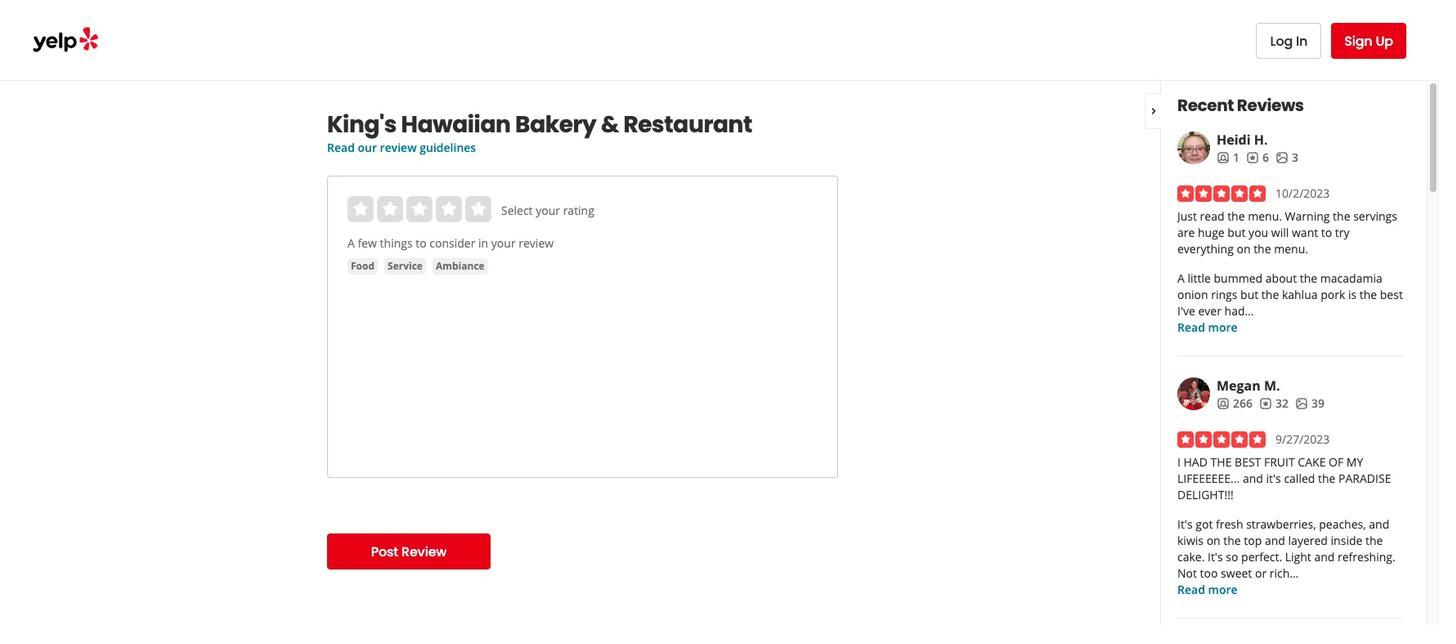 Task type: describe. For each thing, give the bounding box(es) containing it.
log in
[[1271, 31, 1308, 50]]

megan
[[1217, 377, 1261, 395]]

are
[[1178, 225, 1195, 241]]

in
[[479, 236, 489, 251]]

sign up
[[1345, 31, 1394, 50]]

kiwis
[[1178, 533, 1204, 549]]

read more button for heidi h.
[[1178, 320, 1238, 336]]

food
[[351, 259, 375, 273]]

it's
[[1267, 471, 1282, 487]]

had
[[1184, 455, 1208, 470]]

fresh
[[1216, 517, 1244, 533]]

bummed
[[1214, 271, 1263, 286]]

photos element for megan m.
[[1296, 396, 1325, 412]]

delight!!!
[[1178, 488, 1234, 503]]

and inside i had the best fruit cake of my lifeeeeee... and it's called the paradise delight!!!
[[1243, 471, 1264, 487]]

of
[[1329, 455, 1344, 470]]

king's hawaiian bakery & restaurant read our review guidelines
[[327, 109, 753, 155]]

hawaiian
[[401, 109, 511, 141]]

cake
[[1299, 455, 1326, 470]]

onion
[[1178, 287, 1209, 303]]

top
[[1245, 533, 1262, 549]]

3
[[1292, 150, 1299, 165]]

0 vertical spatial menu.
[[1248, 209, 1283, 224]]

ambiance
[[436, 259, 485, 273]]

up
[[1376, 31, 1394, 50]]

got
[[1196, 517, 1213, 533]]

1 horizontal spatial your
[[536, 203, 560, 218]]

heidi
[[1217, 131, 1251, 149]]

select
[[501, 203, 533, 218]]

consider
[[430, 236, 476, 251]]

huge
[[1198, 225, 1225, 241]]

and down strawberries,
[[1265, 533, 1286, 549]]

log in button
[[1257, 23, 1322, 59]]

little
[[1188, 271, 1211, 286]]

16 friends v2 image
[[1217, 397, 1230, 411]]

king's
[[327, 109, 397, 141]]

sign
[[1345, 31, 1373, 50]]

kahlua
[[1283, 287, 1318, 303]]

servings
[[1354, 209, 1398, 224]]

the up so
[[1224, 533, 1242, 549]]

want
[[1292, 225, 1319, 241]]

had…
[[1225, 303, 1254, 319]]

read more button for megan m.
[[1178, 582, 1238, 599]]

5 star rating image for heidi h.
[[1178, 186, 1266, 202]]

select your rating
[[501, 203, 595, 218]]

reviews
[[1238, 94, 1304, 117]]

1
[[1234, 150, 1240, 165]]

a for a little bummed about the macadamia onion rings but the kahlua pork is the best i've ever had…
[[1178, 271, 1185, 286]]

1 horizontal spatial it's
[[1208, 550, 1223, 565]]

the up try
[[1333, 209, 1351, 224]]

strawberries,
[[1247, 517, 1317, 533]]

266
[[1234, 396, 1253, 411]]

16 review v2 image
[[1247, 151, 1260, 164]]

cake.
[[1178, 550, 1205, 565]]

is
[[1349, 287, 1357, 303]]

1 vertical spatial menu.
[[1275, 241, 1309, 257]]

10/2/2023
[[1276, 186, 1330, 201]]

to inside 'just read the menu. warning the servings are huge but you will want to try everything on the menu.'
[[1322, 225, 1333, 241]]

on inside 'just read the menu. warning the servings are huge but you will want to try everything on the menu.'
[[1237, 241, 1251, 257]]

bakery
[[515, 109, 597, 141]]

h.
[[1255, 131, 1268, 149]]

m.
[[1265, 377, 1281, 395]]

megan m.
[[1217, 377, 1281, 395]]

try
[[1336, 225, 1350, 241]]

everything
[[1178, 241, 1234, 257]]

and down layered
[[1315, 550, 1335, 565]]

the right the is
[[1360, 287, 1378, 303]]

post review
[[371, 543, 447, 562]]

king's hawaiian bakery & restaurant link
[[327, 109, 838, 141]]

on inside it's got fresh strawberries, peaches, and kiwis on the top and layered inside the cake. it's so perfect. light and refreshing. not too sweet or rich…
[[1207, 533, 1221, 549]]

the inside i had the best fruit cake of my lifeeeeee... and it's called the paradise delight!!!
[[1319, 471, 1336, 487]]

things
[[380, 236, 413, 251]]

refreshing.
[[1338, 550, 1396, 565]]

read for megan m.
[[1178, 582, 1206, 598]]

sweet
[[1221, 566, 1253, 582]]

more for heidi h.
[[1209, 320, 1238, 335]]

photos element for heidi h.
[[1276, 150, 1299, 166]]

or
[[1256, 566, 1267, 582]]

post
[[371, 543, 398, 562]]

light
[[1286, 550, 1312, 565]]

lifeeeeee...
[[1178, 471, 1240, 487]]

log
[[1271, 31, 1293, 50]]

0 horizontal spatial to
[[416, 236, 427, 251]]

6
[[1263, 150, 1270, 165]]

will
[[1272, 225, 1290, 241]]

post review button
[[327, 534, 491, 570]]

just read the menu. warning the servings are huge but you will want to try everything on the menu.
[[1178, 209, 1398, 257]]

0 vertical spatial it's
[[1178, 517, 1193, 533]]

our
[[358, 140, 377, 155]]

sign up button
[[1332, 23, 1407, 59]]

best
[[1381, 287, 1404, 303]]

the up kahlua
[[1300, 271, 1318, 286]]



Task type: vqa. For each thing, say whether or not it's contained in the screenshot.
'EVER'
yes



Task type: locate. For each thing, give the bounding box(es) containing it.
friends element for megan m.
[[1217, 396, 1253, 412]]

1 read more button from the top
[[1178, 320, 1238, 336]]

read more for heidi h.
[[1178, 320, 1238, 335]]

0 vertical spatial but
[[1228, 225, 1246, 241]]

guidelines
[[420, 140, 476, 155]]

1 horizontal spatial 16 photos v2 image
[[1296, 397, 1309, 411]]

0 vertical spatial your
[[536, 203, 560, 218]]

0 vertical spatial 16 photos v2 image
[[1276, 151, 1289, 164]]

5 star rating image for megan m.
[[1178, 432, 1266, 448]]

reviews element down the h.
[[1247, 150, 1270, 166]]

1 horizontal spatial a
[[1178, 271, 1185, 286]]

in
[[1297, 31, 1308, 50]]

0 horizontal spatial 16 photos v2 image
[[1276, 151, 1289, 164]]

review right our
[[380, 140, 417, 155]]

rich…
[[1270, 566, 1299, 582]]

my
[[1347, 455, 1364, 470]]

0 vertical spatial review
[[380, 140, 417, 155]]

the down you
[[1254, 241, 1272, 257]]

9/27/2023
[[1276, 432, 1330, 447]]

it's got fresh strawberries, peaches, and kiwis on the top and layered inside the cake. it's so perfect. light and refreshing. not too sweet or rich…
[[1178, 517, 1396, 582]]

friends element down megan
[[1217, 396, 1253, 412]]

but inside a little bummed about the macadamia onion rings but the kahlua pork is the best i've ever had…
[[1241, 287, 1259, 303]]

review inside king's hawaiian bakery & restaurant read our review guidelines
[[380, 140, 417, 155]]

more down ever
[[1209, 320, 1238, 335]]

0 vertical spatial read
[[327, 140, 355, 155]]

1 horizontal spatial review
[[519, 236, 554, 251]]

menu. down will
[[1275, 241, 1309, 257]]

to right things
[[416, 236, 427, 251]]

0 vertical spatial read more
[[1178, 320, 1238, 335]]

1 vertical spatial read more button
[[1178, 582, 1238, 599]]

a little bummed about the macadamia onion rings but the kahlua pork is the best i've ever had…
[[1178, 271, 1404, 319]]

peaches,
[[1320, 517, 1367, 533]]

5 star rating image up the
[[1178, 432, 1266, 448]]

review
[[402, 543, 447, 562]]

2 5 star rating image from the top
[[1178, 432, 1266, 448]]

friends element
[[1217, 150, 1240, 166], [1217, 396, 1253, 412]]

the down about
[[1262, 287, 1280, 303]]

None radio
[[348, 196, 374, 223], [377, 196, 403, 223], [348, 196, 374, 223], [377, 196, 403, 223]]

16 friends v2 image
[[1217, 151, 1230, 164]]

0 vertical spatial reviews element
[[1247, 150, 1270, 166]]

friends element containing 1
[[1217, 150, 1240, 166]]

too
[[1201, 566, 1218, 582]]

more
[[1209, 320, 1238, 335], [1209, 582, 1238, 598]]

read inside king's hawaiian bakery & restaurant read our review guidelines
[[327, 140, 355, 155]]

you
[[1249, 225, 1269, 241]]

photos element right 32
[[1296, 396, 1325, 412]]

heidi h.
[[1217, 131, 1268, 149]]

0 vertical spatial a
[[348, 236, 355, 251]]

your right in
[[491, 236, 516, 251]]

photo of heidi h. image
[[1178, 132, 1211, 164]]

&
[[601, 109, 619, 141]]

read more
[[1178, 320, 1238, 335], [1178, 582, 1238, 598]]

i had the best fruit cake of my lifeeeeee... and it's called the paradise delight!!!
[[1178, 455, 1392, 503]]

it's left so
[[1208, 550, 1223, 565]]

but
[[1228, 225, 1246, 241], [1241, 287, 1259, 303]]

16 photos v2 image for heidi h.
[[1276, 151, 1289, 164]]

and down best
[[1243, 471, 1264, 487]]

None radio
[[407, 196, 433, 223], [436, 196, 462, 223], [465, 196, 492, 223], [407, 196, 433, 223], [436, 196, 462, 223], [465, 196, 492, 223]]

read left our
[[327, 140, 355, 155]]

reviews element down 'm.'
[[1260, 396, 1289, 412]]

1 vertical spatial read more
[[1178, 582, 1238, 598]]

16 photos v2 image for megan m.
[[1296, 397, 1309, 411]]

read more down ever
[[1178, 320, 1238, 335]]

photos element containing 39
[[1296, 396, 1325, 412]]

0 horizontal spatial review
[[380, 140, 417, 155]]

read
[[1201, 209, 1225, 224]]

read down not
[[1178, 582, 1206, 598]]

read more down too
[[1178, 582, 1238, 598]]

1 vertical spatial 5 star rating image
[[1178, 432, 1266, 448]]

0 horizontal spatial your
[[491, 236, 516, 251]]

photo of megan m. image
[[1178, 378, 1211, 411]]

the right read at the right of the page
[[1228, 209, 1246, 224]]

the
[[1211, 455, 1232, 470]]

more down sweet
[[1209, 582, 1238, 598]]

ever
[[1199, 303, 1222, 319]]

close sidebar icon image
[[1148, 104, 1161, 117], [1148, 104, 1161, 117]]

few
[[358, 236, 377, 251]]

1 vertical spatial reviews element
[[1260, 396, 1289, 412]]

so
[[1226, 550, 1239, 565]]

16 photos v2 image
[[1276, 151, 1289, 164], [1296, 397, 1309, 411]]

0 horizontal spatial it's
[[1178, 517, 1193, 533]]

called
[[1285, 471, 1316, 487]]

review for few
[[519, 236, 554, 251]]

1 horizontal spatial to
[[1322, 225, 1333, 241]]

1 vertical spatial 16 photos v2 image
[[1296, 397, 1309, 411]]

a few things to consider in your review
[[348, 236, 554, 251]]

0 vertical spatial photos element
[[1276, 150, 1299, 166]]

1 friends element from the top
[[1217, 150, 1240, 166]]

not
[[1178, 566, 1198, 582]]

1 vertical spatial more
[[1209, 582, 1238, 598]]

rating
[[563, 203, 595, 218]]

2 read more button from the top
[[1178, 582, 1238, 599]]

1 vertical spatial on
[[1207, 533, 1221, 549]]

0 horizontal spatial on
[[1207, 533, 1221, 549]]

it's
[[1178, 517, 1193, 533], [1208, 550, 1223, 565]]

and up refreshing. at the right
[[1370, 517, 1390, 533]]

read more button down ever
[[1178, 320, 1238, 336]]

macadamia
[[1321, 271, 1383, 286]]

review for hawaiian
[[380, 140, 417, 155]]

your left rating
[[536, 203, 560, 218]]

restaurant
[[624, 109, 753, 141]]

fruit
[[1265, 455, 1296, 470]]

5 star rating image
[[1178, 186, 1266, 202], [1178, 432, 1266, 448]]

1 vertical spatial a
[[1178, 271, 1185, 286]]

service
[[388, 259, 423, 273]]

review down the select your rating
[[519, 236, 554, 251]]

rating element
[[348, 196, 492, 223]]

5 star rating image up read at the right of the page
[[1178, 186, 1266, 202]]

0 vertical spatial read more button
[[1178, 320, 1238, 336]]

1 vertical spatial your
[[491, 236, 516, 251]]

and
[[1243, 471, 1264, 487], [1370, 517, 1390, 533], [1265, 533, 1286, 549], [1315, 550, 1335, 565]]

reviews element
[[1247, 150, 1270, 166], [1260, 396, 1289, 412]]

2 more from the top
[[1209, 582, 1238, 598]]

1 vertical spatial but
[[1241, 287, 1259, 303]]

i've
[[1178, 303, 1196, 319]]

recent
[[1178, 94, 1234, 117]]

a inside a little bummed about the macadamia onion rings but the kahlua pork is the best i've ever had…
[[1178, 271, 1185, 286]]

best
[[1235, 455, 1262, 470]]

2 vertical spatial read
[[1178, 582, 1206, 598]]

the down of
[[1319, 471, 1336, 487]]

1 horizontal spatial on
[[1237, 241, 1251, 257]]

on down the "got"
[[1207, 533, 1221, 549]]

0 vertical spatial 5 star rating image
[[1178, 186, 1266, 202]]

rings
[[1212, 287, 1238, 303]]

39
[[1312, 396, 1325, 411]]

1 vertical spatial it's
[[1208, 550, 1223, 565]]

paradise
[[1339, 471, 1392, 487]]

1 vertical spatial read
[[1178, 320, 1206, 335]]

friends element for heidi h.
[[1217, 150, 1240, 166]]

a left few
[[348, 236, 355, 251]]

reviews element containing 32
[[1260, 396, 1289, 412]]

the up refreshing. at the right
[[1366, 533, 1384, 549]]

16 photos v2 image left 3
[[1276, 151, 1289, 164]]

on down you
[[1237, 241, 1251, 257]]

1 more from the top
[[1209, 320, 1238, 335]]

0 vertical spatial on
[[1237, 241, 1251, 257]]

photos element containing 3
[[1276, 150, 1299, 166]]

a for a few things to consider in your review
[[348, 236, 355, 251]]

reviews element for m.
[[1260, 396, 1289, 412]]

1 vertical spatial friends element
[[1217, 396, 1253, 412]]

a
[[348, 236, 355, 251], [1178, 271, 1185, 286]]

inside
[[1331, 533, 1363, 549]]

photos element
[[1276, 150, 1299, 166], [1296, 396, 1325, 412]]

read for heidi h.
[[1178, 320, 1206, 335]]

read down the "i've"
[[1178, 320, 1206, 335]]

friends element containing 266
[[1217, 396, 1253, 412]]

a left little at the right of page
[[1178, 271, 1185, 286]]

about
[[1266, 271, 1298, 286]]

2 read more from the top
[[1178, 582, 1238, 598]]

read more button down too
[[1178, 582, 1238, 599]]

to left try
[[1322, 225, 1333, 241]]

menu.
[[1248, 209, 1283, 224], [1275, 241, 1309, 257]]

read more for megan m.
[[1178, 582, 1238, 598]]

pork
[[1321, 287, 1346, 303]]

1 vertical spatial review
[[519, 236, 554, 251]]

friends element down heidi
[[1217, 150, 1240, 166]]

reviews element for h.
[[1247, 150, 1270, 166]]

16 review v2 image
[[1260, 397, 1273, 411]]

reviews element containing 6
[[1247, 150, 1270, 166]]

but inside 'just read the menu. warning the servings are huge but you will want to try everything on the menu.'
[[1228, 225, 1246, 241]]

1 5 star rating image from the top
[[1178, 186, 1266, 202]]

0 vertical spatial friends element
[[1217, 150, 1240, 166]]

but up 'had…'
[[1241, 287, 1259, 303]]

warning
[[1286, 209, 1331, 224]]

read our review guidelines link
[[327, 140, 476, 155]]

1 vertical spatial photos element
[[1296, 396, 1325, 412]]

read
[[327, 140, 355, 155], [1178, 320, 1206, 335], [1178, 582, 1206, 598]]

photos element right 6
[[1276, 150, 1299, 166]]

i
[[1178, 455, 1181, 470]]

1 read more from the top
[[1178, 320, 1238, 335]]

but left you
[[1228, 225, 1246, 241]]

just
[[1178, 209, 1198, 224]]

your
[[536, 203, 560, 218], [491, 236, 516, 251]]

perfect.
[[1242, 550, 1283, 565]]

0 vertical spatial more
[[1209, 320, 1238, 335]]

to
[[1322, 225, 1333, 241], [416, 236, 427, 251]]

2 friends element from the top
[[1217, 396, 1253, 412]]

it's up kiwis
[[1178, 517, 1193, 533]]

more for megan m.
[[1209, 582, 1238, 598]]

menu. up you
[[1248, 209, 1283, 224]]

32
[[1276, 396, 1289, 411]]

the
[[1228, 209, 1246, 224], [1333, 209, 1351, 224], [1254, 241, 1272, 257], [1300, 271, 1318, 286], [1262, 287, 1280, 303], [1360, 287, 1378, 303], [1319, 471, 1336, 487], [1224, 533, 1242, 549], [1366, 533, 1384, 549]]

layered
[[1289, 533, 1328, 549]]

0 horizontal spatial a
[[348, 236, 355, 251]]

review
[[380, 140, 417, 155], [519, 236, 554, 251]]

16 photos v2 image left the 39 at the bottom right of the page
[[1296, 397, 1309, 411]]



